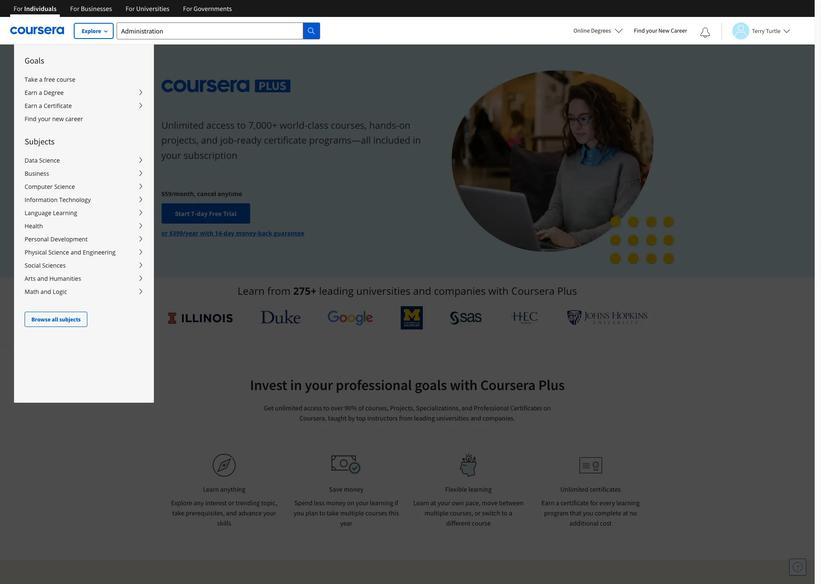 Task type: locate. For each thing, give the bounding box(es) containing it.
certificate inside earn a certificate for every learning program that you complete at no additional cost
[[561, 499, 589, 508]]

2 horizontal spatial with
[[488, 284, 509, 298]]

find left new
[[634, 27, 645, 34]]

2 vertical spatial earn
[[541, 499, 554, 508]]

you down spend
[[294, 509, 304, 518]]

terry turtle button
[[721, 22, 790, 39]]

courses, up different
[[450, 509, 473, 518]]

on right the certificates
[[544, 404, 551, 413]]

0 horizontal spatial find
[[25, 115, 36, 123]]

science down personal development
[[48, 249, 69, 257]]

terry turtle
[[752, 27, 781, 35]]

learn for learn from 275+ leading universities and companies with coursera plus
[[238, 284, 265, 298]]

and down professional
[[470, 414, 481, 423]]

take
[[172, 509, 184, 518], [327, 509, 339, 518]]

advance
[[238, 509, 262, 518]]

1 horizontal spatial universities
[[436, 414, 469, 423]]

learning for spend less money on your learning if you plan to take multiple courses this year
[[370, 499, 393, 508]]

2 multiple from the left
[[425, 509, 448, 518]]

0 vertical spatial at
[[431, 499, 436, 508]]

earn up program in the bottom of the page
[[541, 499, 554, 508]]

your up courses
[[356, 499, 369, 508]]

1 horizontal spatial in
[[413, 134, 421, 146]]

your inside unlimited access to 7,000+ world-class courses, hands-on projects, and job-ready certificate programs—all included in your subscription
[[161, 149, 181, 161]]

to left "over"
[[323, 404, 329, 413]]

or
[[161, 230, 168, 238], [228, 499, 234, 508], [475, 509, 481, 518]]

1 vertical spatial from
[[399, 414, 413, 423]]

explore left any
[[171, 499, 192, 508]]

learn right if
[[413, 499, 429, 508]]

learning inside spend less money on your learning if you plan to take multiple courses this year
[[370, 499, 393, 508]]

0 horizontal spatial take
[[172, 509, 184, 518]]

spend
[[294, 499, 313, 508]]

to right plan
[[319, 509, 325, 518]]

for
[[590, 499, 598, 508]]

2 vertical spatial on
[[347, 499, 354, 508]]

group
[[14, 44, 552, 550]]

0 horizontal spatial access
[[206, 119, 235, 132]]

access up job-
[[206, 119, 235, 132]]

a down earn a degree on the top left
[[39, 102, 42, 110]]

free
[[209, 210, 222, 218]]

0 vertical spatial course
[[57, 75, 75, 84]]

and up "subscription"
[[201, 134, 218, 146]]

find down earn a certificate
[[25, 115, 36, 123]]

certificate up that
[[561, 499, 589, 508]]

1 you from the left
[[294, 509, 304, 518]]

own
[[452, 499, 464, 508]]

a left the "free"
[[39, 75, 42, 84]]

career
[[65, 115, 83, 123]]

science up business
[[39, 156, 60, 165]]

to up ready
[[237, 119, 246, 132]]

0 horizontal spatial learning
[[370, 499, 393, 508]]

1 vertical spatial earn
[[25, 102, 37, 110]]

0 horizontal spatial certificate
[[264, 134, 307, 146]]

universities inside the get unlimited access to over 90% of courses, projects, specializations, and professional certificates on coursera, taught by top instructors from leading universities and companies.
[[436, 414, 469, 423]]

2 take from the left
[[327, 509, 339, 518]]

from left 275+
[[267, 284, 291, 298]]

1 vertical spatial find
[[25, 115, 36, 123]]

90%
[[345, 404, 357, 413]]

your left "new"
[[38, 115, 51, 123]]

google image
[[327, 310, 373, 326]]

your inside learn at your own pace, move between multiple courses, or switch to a different course
[[438, 499, 450, 508]]

you
[[294, 509, 304, 518], [583, 509, 593, 518]]

0 horizontal spatial explore
[[82, 27, 101, 35]]

courses, up instructors on the left of page
[[365, 404, 389, 413]]

group containing goals
[[14, 44, 552, 550]]

0 horizontal spatial multiple
[[340, 509, 364, 518]]

0 vertical spatial day
[[197, 210, 208, 218]]

for left governments
[[183, 4, 192, 13]]

learning up no
[[616, 499, 640, 508]]

banner navigation
[[7, 0, 239, 23]]

1 vertical spatial leading
[[414, 414, 435, 423]]

0 vertical spatial science
[[39, 156, 60, 165]]

take a free course
[[25, 75, 75, 84]]

1 vertical spatial or
[[228, 499, 234, 508]]

2 vertical spatial or
[[475, 509, 481, 518]]

course down switch
[[472, 520, 491, 528]]

1 horizontal spatial leading
[[414, 414, 435, 423]]

and right arts
[[37, 275, 48, 283]]

0 vertical spatial with
[[200, 230, 213, 238]]

science inside popup button
[[48, 249, 69, 257]]

course inside learn at your own pace, move between multiple courses, or switch to a different course
[[472, 520, 491, 528]]

science for physical
[[48, 249, 69, 257]]

4 for from the left
[[183, 4, 192, 13]]

hands-
[[369, 119, 399, 132]]

at
[[431, 499, 436, 508], [623, 509, 628, 518]]

show notifications image
[[700, 28, 710, 38]]

and down development
[[71, 249, 81, 257]]

or down pace,
[[475, 509, 481, 518]]

with right the companies
[[488, 284, 509, 298]]

0 vertical spatial courses,
[[331, 119, 367, 132]]

and up skills
[[226, 509, 237, 518]]

language
[[25, 209, 51, 217]]

a up program in the bottom of the page
[[556, 499, 559, 508]]

1 horizontal spatial you
[[583, 509, 593, 518]]

menu item
[[153, 44, 552, 550]]

leading down specializations,
[[414, 414, 435, 423]]

find your new career link
[[14, 112, 154, 126]]

at left no
[[623, 509, 628, 518]]

learn at your own pace, move between multiple courses, or switch to a different course
[[413, 499, 524, 528]]

2 horizontal spatial or
[[475, 509, 481, 518]]

of
[[358, 404, 364, 413]]

0 horizontal spatial or
[[161, 230, 168, 238]]

start 7-day free trial
[[175, 210, 237, 218]]

your down topic,
[[263, 509, 276, 518]]

1 vertical spatial at
[[623, 509, 628, 518]]

unlimited up projects,
[[161, 119, 204, 132]]

with right goals at the bottom right of the page
[[450, 377, 478, 394]]

plus
[[557, 284, 577, 298], [538, 377, 565, 394]]

language learning
[[25, 209, 77, 217]]

math and logic
[[25, 288, 67, 296]]

1 horizontal spatial learn
[[238, 284, 265, 298]]

course inside the explore menu 'element'
[[57, 75, 75, 84]]

earn a degree button
[[14, 86, 154, 99]]

or $399 /year with 14-day money-back guarantee
[[161, 230, 304, 238]]

0 vertical spatial leading
[[319, 284, 354, 298]]

free
[[44, 75, 55, 84]]

2 vertical spatial science
[[48, 249, 69, 257]]

course right the "free"
[[57, 75, 75, 84]]

explore menu element
[[14, 45, 154, 327]]

1 horizontal spatial course
[[472, 520, 491, 528]]

learn
[[238, 284, 265, 298], [203, 486, 219, 494], [413, 499, 429, 508]]

for left individuals
[[14, 4, 23, 13]]

math
[[25, 288, 39, 296]]

in inside unlimited access to 7,000+ world-class courses, hands-on projects, and job-ready certificate programs—all included in your subscription
[[413, 134, 421, 146]]

that
[[570, 509, 581, 518]]

None search field
[[117, 22, 320, 39]]

science
[[39, 156, 60, 165], [54, 183, 75, 191], [48, 249, 69, 257]]

courses, up programs—all
[[331, 119, 367, 132]]

on inside spend less money on your learning if you plan to take multiple courses this year
[[347, 499, 354, 508]]

2 vertical spatial learn
[[413, 499, 429, 508]]

2 vertical spatial courses,
[[450, 509, 473, 518]]

0 horizontal spatial learn
[[203, 486, 219, 494]]

science up information technology
[[54, 183, 75, 191]]

1 horizontal spatial take
[[327, 509, 339, 518]]

included
[[373, 134, 410, 146]]

1 vertical spatial in
[[290, 377, 302, 394]]

for left universities
[[126, 4, 135, 13]]

0 vertical spatial certificate
[[264, 134, 307, 146]]

coursera up hec paris image
[[511, 284, 555, 298]]

explore down the for businesses
[[82, 27, 101, 35]]

data
[[25, 156, 38, 165]]

degree
[[44, 89, 64, 97]]

on down save money
[[347, 499, 354, 508]]

for for governments
[[183, 4, 192, 13]]

with left 14-
[[200, 230, 213, 238]]

money right save
[[344, 486, 364, 494]]

0 vertical spatial unlimited
[[161, 119, 204, 132]]

a inside earn a certificate for every learning program that you complete at no additional cost
[[556, 499, 559, 508]]

1 vertical spatial unlimited
[[560, 486, 588, 494]]

0 horizontal spatial at
[[431, 499, 436, 508]]

social
[[25, 262, 41, 270]]

for for universities
[[126, 4, 135, 13]]

save money image
[[331, 456, 362, 476]]

professional
[[336, 377, 412, 394]]

unlimited up that
[[560, 486, 588, 494]]

0 horizontal spatial from
[[267, 284, 291, 298]]

1 horizontal spatial find
[[634, 27, 645, 34]]

earn down take at left top
[[25, 89, 37, 97]]

explore
[[82, 27, 101, 35], [171, 499, 192, 508]]

your left own
[[438, 499, 450, 508]]

a left degree
[[39, 89, 42, 97]]

a down "between"
[[509, 509, 512, 518]]

personal development button
[[14, 233, 154, 246]]

1 vertical spatial access
[[304, 404, 322, 413]]

3 for from the left
[[126, 4, 135, 13]]

to inside the get unlimited access to over 90% of courses, projects, specializations, and professional certificates on coursera, taught by top instructors from leading universities and companies.
[[323, 404, 329, 413]]

coursera up professional
[[480, 377, 536, 394]]

/year
[[183, 230, 198, 238]]

coursera image
[[10, 24, 64, 37]]

0 horizontal spatial unlimited
[[161, 119, 204, 132]]

multiple inside learn at your own pace, move between multiple courses, or switch to a different course
[[425, 509, 448, 518]]

your down projects,
[[161, 149, 181, 161]]

1 vertical spatial coursera
[[480, 377, 536, 394]]

certificate down the world-
[[264, 134, 307, 146]]

and inside arts and humanities dropdown button
[[37, 275, 48, 283]]

unlimited access to 7,000+ world-class courses, hands-on projects, and job-ready certificate programs—all included in your subscription
[[161, 119, 421, 161]]

1 horizontal spatial certificate
[[561, 499, 589, 508]]

explore any interest or trending topic, take prerequisites, and advance your skills
[[171, 499, 277, 528]]

1 vertical spatial day
[[224, 230, 234, 238]]

learn inside learn at your own pace, move between multiple courses, or switch to a different course
[[413, 499, 429, 508]]

leading
[[319, 284, 354, 298], [414, 414, 435, 423]]

0 vertical spatial universities
[[356, 284, 411, 298]]

1 horizontal spatial access
[[304, 404, 322, 413]]

to inside spend less money on your learning if you plan to take multiple courses this year
[[319, 509, 325, 518]]

from down projects,
[[399, 414, 413, 423]]

0 horizontal spatial course
[[57, 75, 75, 84]]

on up included
[[399, 119, 410, 132]]

your up "over"
[[305, 377, 333, 394]]

learning
[[468, 486, 492, 494], [370, 499, 393, 508], [616, 499, 640, 508]]

new
[[52, 115, 64, 123]]

1 horizontal spatial on
[[399, 119, 410, 132]]

learning up courses
[[370, 499, 393, 508]]

2 horizontal spatial learn
[[413, 499, 429, 508]]

1 vertical spatial explore
[[171, 499, 192, 508]]

multiple up year
[[340, 509, 364, 518]]

1 vertical spatial on
[[544, 404, 551, 413]]

0 horizontal spatial on
[[347, 499, 354, 508]]

2 you from the left
[[583, 509, 593, 518]]

for left businesses
[[70, 4, 79, 13]]

earn inside earn a certificate for every learning program that you complete at no additional cost
[[541, 499, 554, 508]]

and inside physical science and engineering popup button
[[71, 249, 81, 257]]

0 vertical spatial earn
[[25, 89, 37, 97]]

take right plan
[[327, 509, 339, 518]]

0 vertical spatial in
[[413, 134, 421, 146]]

1 vertical spatial universities
[[436, 414, 469, 423]]

multiple up different
[[425, 509, 448, 518]]

1 horizontal spatial at
[[623, 509, 628, 518]]

and left logic
[[41, 288, 51, 296]]

2 for from the left
[[70, 4, 79, 13]]

certificate inside unlimited access to 7,000+ world-class courses, hands-on projects, and job-ready certificate programs—all included in your subscription
[[264, 134, 307, 146]]

1 vertical spatial science
[[54, 183, 75, 191]]

find for find your new career
[[634, 27, 645, 34]]

to
[[237, 119, 246, 132], [323, 404, 329, 413], [319, 509, 325, 518], [502, 509, 508, 518]]

your
[[646, 27, 657, 34], [38, 115, 51, 123], [161, 149, 181, 161], [305, 377, 333, 394], [356, 499, 369, 508], [438, 499, 450, 508], [263, 509, 276, 518]]

you up additional
[[583, 509, 593, 518]]

0 vertical spatial access
[[206, 119, 235, 132]]

data science button
[[14, 154, 154, 167]]

information
[[25, 196, 58, 204]]

$59
[[161, 190, 172, 198]]

take left prerequisites,
[[172, 509, 184, 518]]

earn a certificate button
[[14, 99, 154, 112]]

money-
[[236, 230, 258, 238]]

a for free
[[39, 75, 42, 84]]

1 horizontal spatial multiple
[[425, 509, 448, 518]]

browse all subjects button
[[25, 312, 87, 327]]

find for find your new career
[[25, 115, 36, 123]]

explore inside explore any interest or trending topic, take prerequisites, and advance your skills
[[171, 499, 192, 508]]

1 take from the left
[[172, 509, 184, 518]]

for for businesses
[[70, 4, 79, 13]]

individuals
[[24, 4, 57, 13]]

day left free
[[197, 210, 208, 218]]

access up coursera,
[[304, 404, 322, 413]]

subjects
[[59, 316, 81, 324]]

online degrees button
[[567, 21, 630, 40]]

1 multiple from the left
[[340, 509, 364, 518]]

0 vertical spatial learn
[[238, 284, 265, 298]]

1 vertical spatial learn
[[203, 486, 219, 494]]

1 horizontal spatial from
[[399, 414, 413, 423]]

0 horizontal spatial you
[[294, 509, 304, 518]]

data science
[[25, 156, 60, 165]]

arts and humanities
[[25, 275, 81, 283]]

learn up duke university image
[[238, 284, 265, 298]]

day left money-
[[224, 230, 234, 238]]

help center image
[[793, 563, 803, 573]]

explore inside popup button
[[82, 27, 101, 35]]

leading up google image
[[319, 284, 354, 298]]

access
[[206, 119, 235, 132], [304, 404, 322, 413]]

0 horizontal spatial day
[[197, 210, 208, 218]]

1 horizontal spatial explore
[[171, 499, 192, 508]]

0 vertical spatial on
[[399, 119, 410, 132]]

less
[[314, 499, 325, 508]]

2 horizontal spatial on
[[544, 404, 551, 413]]

learning inside earn a certificate for every learning program that you complete at no additional cost
[[616, 499, 640, 508]]

coursera
[[511, 284, 555, 298], [480, 377, 536, 394]]

subjects
[[25, 136, 55, 147]]

to down "between"
[[502, 509, 508, 518]]

earn for earn a degree
[[25, 89, 37, 97]]

1 vertical spatial courses,
[[365, 404, 389, 413]]

0 vertical spatial money
[[344, 486, 364, 494]]

personal development
[[25, 235, 88, 243]]

and inside explore any interest or trending topic, take prerequisites, and advance your skills
[[226, 509, 237, 518]]

certificate
[[264, 134, 307, 146], [561, 499, 589, 508]]

learn anything
[[203, 486, 245, 494]]

money down save
[[326, 499, 346, 508]]

0 vertical spatial find
[[634, 27, 645, 34]]

or left $399 at the left
[[161, 230, 168, 238]]

1 vertical spatial money
[[326, 499, 346, 508]]

hec paris image
[[510, 310, 539, 327]]

universities
[[356, 284, 411, 298], [436, 414, 469, 423]]

1 vertical spatial certificate
[[561, 499, 589, 508]]

0 horizontal spatial universities
[[356, 284, 411, 298]]

find inside the explore menu 'element'
[[25, 115, 36, 123]]

1 horizontal spatial unlimited
[[560, 486, 588, 494]]

learn up interest
[[203, 486, 219, 494]]

universities down specializations,
[[436, 414, 469, 423]]

in right included
[[413, 134, 421, 146]]

science for data
[[39, 156, 60, 165]]

1 horizontal spatial with
[[450, 377, 478, 394]]

1 for from the left
[[14, 4, 23, 13]]

unlimited inside unlimited access to 7,000+ world-class courses, hands-on projects, and job-ready certificate programs—all included in your subscription
[[161, 119, 204, 132]]

earn down earn a degree on the top left
[[25, 102, 37, 110]]

skills
[[217, 520, 231, 528]]

0 vertical spatial coursera
[[511, 284, 555, 298]]

save
[[329, 486, 343, 494]]

unlimited
[[161, 119, 204, 132], [560, 486, 588, 494]]

johns hopkins university image
[[567, 310, 647, 326]]

learning for earn a certificate for every learning program that you complete at no additional cost
[[616, 499, 640, 508]]

and inside unlimited access to 7,000+ world-class courses, hands-on projects, and job-ready certificate programs—all included in your subscription
[[201, 134, 218, 146]]

from
[[267, 284, 291, 298], [399, 414, 413, 423]]

start 7-day free trial button
[[161, 204, 250, 224]]

at left own
[[431, 499, 436, 508]]

development
[[50, 235, 88, 243]]

0 vertical spatial explore
[[82, 27, 101, 35]]

1 horizontal spatial or
[[228, 499, 234, 508]]

subscription
[[184, 149, 237, 161]]

universities up university of michigan image
[[356, 284, 411, 298]]

learning
[[53, 209, 77, 217]]

in up unlimited
[[290, 377, 302, 394]]

1 vertical spatial course
[[472, 520, 491, 528]]

invest in your professional goals with coursera plus
[[250, 377, 565, 394]]

learning up pace,
[[468, 486, 492, 494]]

2 horizontal spatial learning
[[616, 499, 640, 508]]

or down the anything
[[228, 499, 234, 508]]

1 vertical spatial with
[[488, 284, 509, 298]]

a for certificate
[[39, 102, 42, 110]]

to inside learn at your own pace, move between multiple courses, or switch to a different course
[[502, 509, 508, 518]]



Task type: describe. For each thing, give the bounding box(es) containing it.
a for certificate
[[556, 499, 559, 508]]

browse
[[31, 316, 51, 324]]

plan
[[305, 509, 318, 518]]

earn for earn a certificate
[[25, 102, 37, 110]]

instructors
[[367, 414, 398, 423]]

business
[[25, 170, 49, 178]]

certificates
[[510, 404, 542, 413]]

career
[[671, 27, 687, 34]]

interest
[[205, 499, 227, 508]]

1 horizontal spatial day
[[224, 230, 234, 238]]

arts and humanities button
[[14, 272, 154, 285]]

terry
[[752, 27, 765, 35]]

universities
[[136, 4, 169, 13]]

trending
[[236, 499, 260, 508]]

university of michigan image
[[401, 307, 423, 330]]

personal
[[25, 235, 49, 243]]

top
[[356, 414, 366, 423]]

take inside explore any interest or trending topic, take prerequisites, and advance your skills
[[172, 509, 184, 518]]

taught
[[328, 414, 347, 423]]

browse all subjects
[[31, 316, 81, 324]]

social sciences button
[[14, 259, 154, 272]]

new
[[658, 27, 670, 34]]

on inside the get unlimited access to over 90% of courses, projects, specializations, and professional certificates on coursera, taught by top instructors from leading universities and companies.
[[544, 404, 551, 413]]

world-
[[280, 119, 307, 132]]

science for computer
[[54, 183, 75, 191]]

logic
[[53, 288, 67, 296]]

learn anything image
[[212, 454, 236, 478]]

and up university of michigan image
[[413, 284, 431, 298]]

sciences
[[42, 262, 66, 270]]

/month,
[[172, 190, 196, 198]]

0 horizontal spatial with
[[200, 230, 213, 238]]

computer science
[[25, 183, 75, 191]]

courses, inside learn at your own pace, move between multiple courses, or switch to a different course
[[450, 509, 473, 518]]

multiple inside spend less money on your learning if you plan to take multiple courses this year
[[340, 509, 364, 518]]

your inside spend less money on your learning if you plan to take multiple courses this year
[[356, 499, 369, 508]]

courses, inside the get unlimited access to over 90% of courses, projects, specializations, and professional certificates on coursera, taught by top instructors from leading universities and companies.
[[365, 404, 389, 413]]

class
[[307, 119, 328, 132]]

any
[[194, 499, 204, 508]]

complete
[[595, 509, 621, 518]]

and inside math and logic dropdown button
[[41, 288, 51, 296]]

for businesses
[[70, 4, 112, 13]]

this
[[388, 509, 399, 518]]

or inside explore any interest or trending topic, take prerequisites, and advance your skills
[[228, 499, 234, 508]]

0 vertical spatial plus
[[557, 284, 577, 298]]

you inside spend less money on your learning if you plan to take multiple courses this year
[[294, 509, 304, 518]]

certificate
[[44, 102, 72, 110]]

0 vertical spatial from
[[267, 284, 291, 298]]

flexible learning image
[[454, 454, 483, 478]]

physical
[[25, 249, 47, 257]]

computer
[[25, 183, 53, 191]]

humanities
[[49, 275, 81, 283]]

learn for learn anything
[[203, 486, 219, 494]]

money inside spend less money on your learning if you plan to take multiple courses this year
[[326, 499, 346, 508]]

0 vertical spatial or
[[161, 230, 168, 238]]

take inside spend less money on your learning if you plan to take multiple courses this year
[[327, 509, 339, 518]]

duke university image
[[261, 310, 300, 324]]

What do you want to learn? text field
[[117, 22, 303, 39]]

turtle
[[766, 27, 781, 35]]

back
[[258, 230, 272, 238]]

arts
[[25, 275, 36, 283]]

guarantee
[[274, 230, 304, 238]]

find your new career link
[[630, 25, 691, 36]]

spend less money on your learning if you plan to take multiple courses this year
[[294, 499, 399, 528]]

on inside unlimited access to 7,000+ world-class courses, hands-on projects, and job-ready certificate programs—all included in your subscription
[[399, 119, 410, 132]]

a for degree
[[39, 89, 42, 97]]

earn a certificate for every learning program that you complete at no additional cost
[[541, 499, 640, 528]]

7-
[[191, 210, 197, 218]]

explore for explore any interest or trending topic, take prerequisites, and advance your skills
[[171, 499, 192, 508]]

anytime
[[218, 190, 242, 198]]

social sciences
[[25, 262, 66, 270]]

goals
[[415, 377, 447, 394]]

leading inside the get unlimited access to over 90% of courses, projects, specializations, and professional certificates on coursera, taught by top instructors from leading universities and companies.
[[414, 414, 435, 423]]

earn for earn a certificate for every learning program that you complete at no additional cost
[[541, 499, 554, 508]]

unlimited certificates image
[[579, 457, 602, 474]]

your inside explore any interest or trending topic, take prerequisites, and advance your skills
[[263, 509, 276, 518]]

take
[[25, 75, 38, 84]]

no
[[630, 509, 637, 518]]

flexible learning
[[445, 486, 492, 494]]

courses
[[365, 509, 387, 518]]

0 horizontal spatial in
[[290, 377, 302, 394]]

a inside learn at your own pace, move between multiple courses, or switch to a different course
[[509, 509, 512, 518]]

and left professional
[[462, 404, 473, 413]]

coursera plus image
[[161, 80, 290, 92]]

for governments
[[183, 4, 232, 13]]

access inside unlimited access to 7,000+ world-class courses, hands-on projects, and job-ready certificate programs—all included in your subscription
[[206, 119, 235, 132]]

university of illinois at urbana-champaign image
[[167, 312, 233, 325]]

1 horizontal spatial learning
[[468, 486, 492, 494]]

trial
[[223, 210, 237, 218]]

by
[[348, 414, 355, 423]]

year
[[340, 520, 352, 528]]

1 vertical spatial plus
[[538, 377, 565, 394]]

between
[[499, 499, 524, 508]]

all
[[52, 316, 58, 324]]

flexible
[[445, 486, 467, 494]]

engineering
[[83, 249, 116, 257]]

online degrees
[[574, 27, 611, 34]]

certificates
[[590, 486, 621, 494]]

access inside the get unlimited access to over 90% of courses, projects, specializations, and professional certificates on coursera, taught by top instructors from leading universities and companies.
[[304, 404, 322, 413]]

coursera,
[[300, 414, 327, 423]]

at inside earn a certificate for every learning program that you complete at no additional cost
[[623, 509, 628, 518]]

cost
[[600, 520, 612, 528]]

projects,
[[390, 404, 415, 413]]

anything
[[220, 486, 245, 494]]

your inside the explore menu 'element'
[[38, 115, 51, 123]]

pace,
[[465, 499, 480, 508]]

$59 /month, cancel anytime
[[161, 190, 242, 198]]

every
[[599, 499, 615, 508]]

business button
[[14, 167, 154, 180]]

goals
[[25, 55, 44, 66]]

unlimited certificates
[[560, 486, 621, 494]]

prerequisites,
[[186, 509, 225, 518]]

professional
[[474, 404, 509, 413]]

learn for learn at your own pace, move between multiple courses, or switch to a different course
[[413, 499, 429, 508]]

physical science and engineering button
[[14, 246, 154, 259]]

if
[[395, 499, 398, 508]]

explore for explore
[[82, 27, 101, 35]]

for for individuals
[[14, 4, 23, 13]]

2 vertical spatial with
[[450, 377, 478, 394]]

unlimited for unlimited access to 7,000+ world-class courses, hands-on projects, and job-ready certificate programs—all included in your subscription
[[161, 119, 204, 132]]

your left new
[[646, 27, 657, 34]]

at inside learn at your own pace, move between multiple courses, or switch to a different course
[[431, 499, 436, 508]]

courses, inside unlimited access to 7,000+ world-class courses, hands-on projects, and job-ready certificate programs—all included in your subscription
[[331, 119, 367, 132]]

from inside the get unlimited access to over 90% of courses, projects, specializations, and professional certificates on coursera, taught by top instructors from leading universities and companies.
[[399, 414, 413, 423]]

to inside unlimited access to 7,000+ world-class courses, hands-on projects, and job-ready certificate programs—all included in your subscription
[[237, 119, 246, 132]]

earn a certificate
[[25, 102, 72, 110]]

sas image
[[450, 312, 482, 325]]

job-
[[220, 134, 237, 146]]

start
[[175, 210, 190, 218]]

businesses
[[81, 4, 112, 13]]

you inside earn a certificate for every learning program that you complete at no additional cost
[[583, 509, 593, 518]]

get unlimited access to over 90% of courses, projects, specializations, and professional certificates on coursera, taught by top instructors from leading universities and companies.
[[264, 404, 551, 423]]

physical science and engineering
[[25, 249, 116, 257]]

day inside button
[[197, 210, 208, 218]]

find your new career
[[634, 27, 687, 34]]

0 horizontal spatial leading
[[319, 284, 354, 298]]

or inside learn at your own pace, move between multiple courses, or switch to a different course
[[475, 509, 481, 518]]

program
[[544, 509, 569, 518]]

unlimited for unlimited certificates
[[560, 486, 588, 494]]



Task type: vqa. For each thing, say whether or not it's contained in the screenshot.


